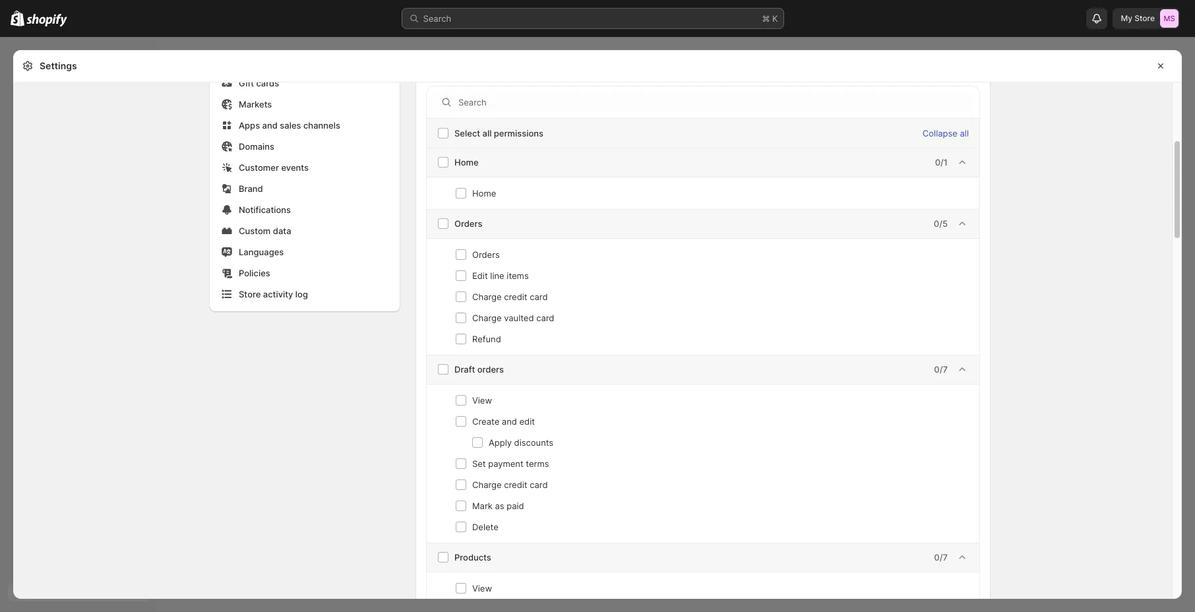 Task type: describe. For each thing, give the bounding box(es) containing it.
select
[[455, 128, 480, 139]]

payment
[[488, 459, 524, 469]]

1 credit from the top
[[504, 292, 528, 302]]

gift cards
[[239, 78, 279, 88]]

store inside store activity log link
[[239, 289, 261, 300]]

collapse
[[923, 128, 958, 139]]

1 horizontal spatial shopify image
[[27, 14, 67, 27]]

all for select
[[483, 128, 492, 139]]

data
[[273, 226, 291, 236]]

Search text field
[[459, 92, 975, 113]]

languages
[[239, 247, 284, 257]]

1 vertical spatial card
[[537, 313, 555, 323]]

0 vertical spatial home
[[455, 157, 479, 168]]

apps
[[239, 120, 260, 131]]

discounts
[[514, 437, 554, 448]]

products
[[455, 552, 491, 563]]

edit
[[520, 416, 535, 427]]

select all permissions
[[455, 128, 544, 139]]

collapse all
[[923, 128, 969, 139]]

0/7 for products
[[935, 552, 948, 563]]

search
[[423, 13, 452, 24]]

languages link
[[218, 243, 392, 261]]

0 vertical spatial orders
[[455, 218, 483, 229]]

log
[[296, 289, 308, 300]]

cards
[[256, 78, 279, 88]]

markets
[[239, 99, 272, 110]]

all for collapse
[[960, 128, 969, 139]]

apply discounts
[[489, 437, 554, 448]]

⌘
[[762, 13, 770, 24]]

2 view from the top
[[472, 583, 492, 594]]

activity
[[263, 289, 293, 300]]

policies
[[239, 268, 270, 278]]

1 charge credit card from the top
[[472, 292, 548, 302]]

2 vertical spatial card
[[530, 480, 548, 490]]

notifications
[[239, 205, 291, 215]]

permissions
[[494, 128, 544, 139]]

brand link
[[218, 179, 392, 198]]

0/5
[[934, 218, 948, 229]]

store activity log
[[239, 289, 308, 300]]

customer events link
[[218, 158, 392, 177]]

set payment terms
[[472, 459, 549, 469]]

create and edit
[[472, 416, 535, 427]]

markets link
[[218, 95, 392, 113]]

paid
[[507, 501, 524, 511]]

1 vertical spatial orders
[[472, 249, 500, 260]]

apps and sales channels
[[239, 120, 340, 131]]

channels
[[303, 120, 340, 131]]

k
[[773, 13, 778, 24]]

sales
[[280, 120, 301, 131]]

1 vertical spatial home
[[472, 188, 496, 199]]

gift cards link
[[218, 74, 392, 92]]

gift
[[239, 78, 254, 88]]

0/7 for draft orders
[[935, 364, 948, 375]]

0 vertical spatial card
[[530, 292, 548, 302]]

0/1
[[935, 157, 948, 168]]

terms
[[526, 459, 549, 469]]

draft orders
[[455, 364, 504, 375]]

1 charge from the top
[[472, 292, 502, 302]]



Task type: locate. For each thing, give the bounding box(es) containing it.
2 credit from the top
[[504, 480, 528, 490]]

delete
[[472, 522, 499, 532]]

and left edit
[[502, 416, 517, 427]]

1 vertical spatial charge
[[472, 313, 502, 323]]

0 horizontal spatial shopify image
[[11, 10, 25, 26]]

refund
[[472, 334, 501, 344]]

1 vertical spatial credit
[[504, 480, 528, 490]]

1 vertical spatial view
[[472, 583, 492, 594]]

credit down items
[[504, 292, 528, 302]]

home
[[455, 157, 479, 168], [472, 188, 496, 199]]

view up create
[[472, 395, 492, 406]]

customer
[[239, 162, 279, 173]]

1 all from the left
[[483, 128, 492, 139]]

home down select all permissions
[[472, 188, 496, 199]]

0 vertical spatial charge credit card
[[472, 292, 548, 302]]

0 vertical spatial 0/7
[[935, 364, 948, 375]]

card
[[530, 292, 548, 302], [537, 313, 555, 323], [530, 480, 548, 490]]

0 vertical spatial view
[[472, 395, 492, 406]]

custom data
[[239, 226, 291, 236]]

⌘ k
[[762, 13, 778, 24]]

mark as paid
[[472, 501, 524, 511]]

domains
[[239, 141, 275, 152]]

my store image
[[1161, 9, 1179, 28]]

card up vaulted
[[530, 292, 548, 302]]

apply
[[489, 437, 512, 448]]

home down 'select'
[[455, 157, 479, 168]]

my store
[[1121, 13, 1155, 23]]

1 vertical spatial charge credit card
[[472, 480, 548, 490]]

store down policies
[[239, 289, 261, 300]]

vaulted
[[504, 313, 534, 323]]

charge
[[472, 292, 502, 302], [472, 313, 502, 323], [472, 480, 502, 490]]

0 vertical spatial credit
[[504, 292, 528, 302]]

mark
[[472, 501, 493, 511]]

customer events
[[239, 162, 309, 173]]

shopify image
[[11, 10, 25, 26], [27, 14, 67, 27]]

custom
[[239, 226, 271, 236]]

credit
[[504, 292, 528, 302], [504, 480, 528, 490]]

all right the "collapse" on the right top of page
[[960, 128, 969, 139]]

apps and sales channels link
[[218, 116, 392, 135]]

2 vertical spatial charge
[[472, 480, 502, 490]]

brand
[[239, 183, 263, 194]]

store right my
[[1135, 13, 1155, 23]]

settings dialog
[[13, 0, 1182, 612]]

domains link
[[218, 137, 392, 156]]

1 horizontal spatial store
[[1135, 13, 1155, 23]]

1 0/7 from the top
[[935, 364, 948, 375]]

card down terms
[[530, 480, 548, 490]]

3 charge from the top
[[472, 480, 502, 490]]

orders
[[455, 218, 483, 229], [472, 249, 500, 260]]

charge up refund
[[472, 313, 502, 323]]

1 view from the top
[[472, 395, 492, 406]]

notifications link
[[218, 201, 392, 219]]

all right 'select'
[[483, 128, 492, 139]]

2 charge credit card from the top
[[472, 480, 548, 490]]

1 vertical spatial 0/7
[[935, 552, 948, 563]]

charge up mark
[[472, 480, 502, 490]]

policies link
[[218, 264, 392, 282]]

0/7
[[935, 364, 948, 375], [935, 552, 948, 563]]

store
[[1135, 13, 1155, 23], [239, 289, 261, 300]]

settings
[[40, 60, 77, 71]]

card right vaulted
[[537, 313, 555, 323]]

0 vertical spatial charge
[[472, 292, 502, 302]]

create
[[472, 416, 500, 427]]

1 horizontal spatial all
[[960, 128, 969, 139]]

0 vertical spatial and
[[262, 120, 278, 131]]

edit
[[472, 271, 488, 281]]

draft
[[455, 364, 475, 375]]

0 horizontal spatial all
[[483, 128, 492, 139]]

2 all from the left
[[960, 128, 969, 139]]

and right apps
[[262, 120, 278, 131]]

0 vertical spatial store
[[1135, 13, 1155, 23]]

charge credit card down set payment terms
[[472, 480, 548, 490]]

1 vertical spatial store
[[239, 289, 261, 300]]

custom data link
[[218, 222, 392, 240]]

dialog
[[1188, 50, 1196, 109]]

2 0/7 from the top
[[935, 552, 948, 563]]

1 horizontal spatial and
[[502, 416, 517, 427]]

and for sales
[[262, 120, 278, 131]]

items
[[507, 271, 529, 281]]

line
[[490, 271, 505, 281]]

charge credit card
[[472, 292, 548, 302], [472, 480, 548, 490]]

0 horizontal spatial and
[[262, 120, 278, 131]]

edit line items
[[472, 271, 529, 281]]

store activity log link
[[218, 285, 392, 304]]

all
[[483, 128, 492, 139], [960, 128, 969, 139]]

collapse all button
[[915, 119, 977, 147]]

all inside dropdown button
[[960, 128, 969, 139]]

view down the products
[[472, 583, 492, 594]]

and for edit
[[502, 416, 517, 427]]

set
[[472, 459, 486, 469]]

orders
[[478, 364, 504, 375]]

charge credit card up charge vaulted card
[[472, 292, 548, 302]]

charge vaulted card
[[472, 313, 555, 323]]

and
[[262, 120, 278, 131], [502, 416, 517, 427]]

as
[[495, 501, 505, 511]]

my
[[1121, 13, 1133, 23]]

charge down the edit
[[472, 292, 502, 302]]

0 horizontal spatial store
[[239, 289, 261, 300]]

events
[[281, 162, 309, 173]]

view
[[472, 395, 492, 406], [472, 583, 492, 594]]

2 charge from the top
[[472, 313, 502, 323]]

1 vertical spatial and
[[502, 416, 517, 427]]

credit up paid
[[504, 480, 528, 490]]



Task type: vqa. For each thing, say whether or not it's contained in the screenshot.
permissions
yes



